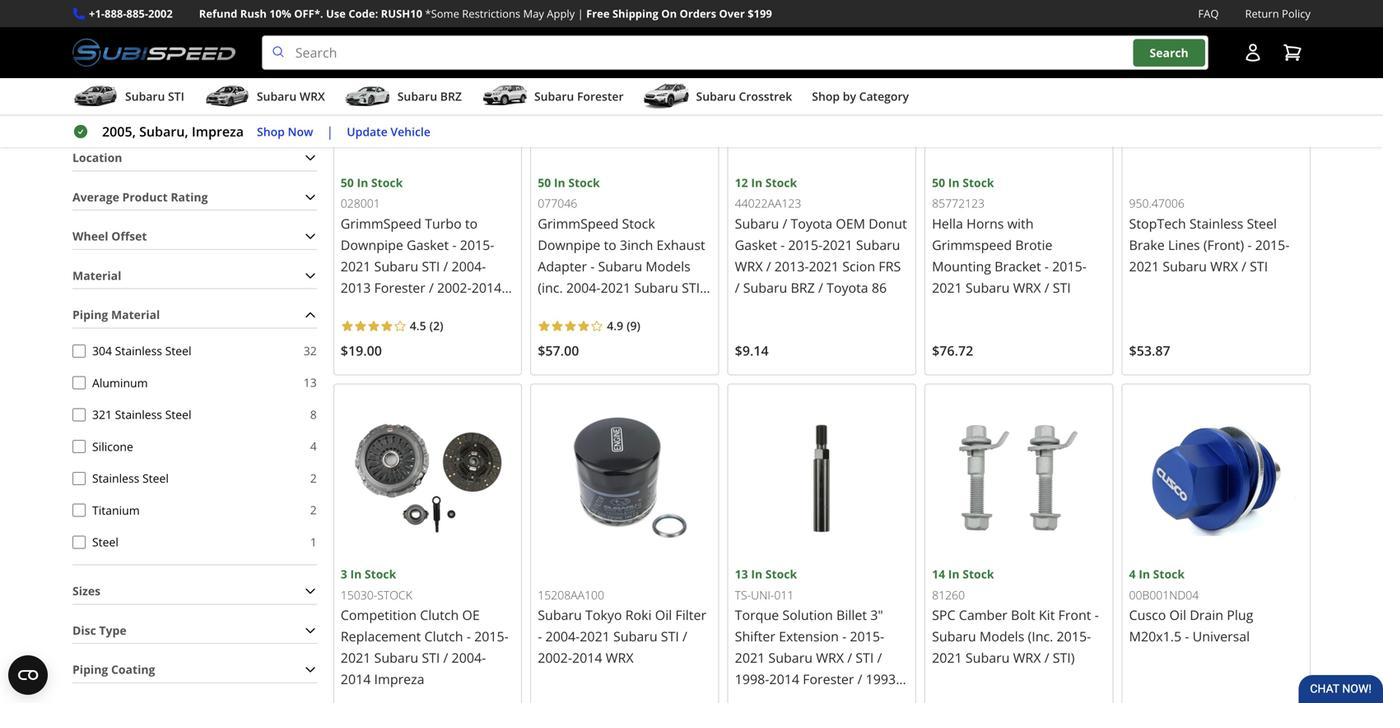 Task type: locate. For each thing, give the bounding box(es) containing it.
subaru down 3inch
[[598, 258, 642, 275]]

/ inside 3 in stock 15030-stock competition clutch oe replacement clutch - 2015- 2021 subaru sti / 2004- 2014 impreza
[[443, 650, 448, 667]]

in up 077046 on the top left
[[554, 175, 565, 191]]

0 horizontal spatial (
[[429, 318, 433, 334]]

2021 down mounting at the top right of page
[[932, 279, 962, 297]]

1 piping from the top
[[72, 307, 108, 323]]

1 vertical spatial 2
[[310, 471, 317, 486]]

$19.00
[[341, 342, 382, 360]]

0 vertical spatial shop
[[812, 89, 840, 104]]

1 horizontal spatial shop
[[812, 89, 840, 104]]

/ inside '15208aa100 subaru tokyo roki oil filter - 2004-2021 subaru sti / 2002-2014 wrx'
[[683, 628, 687, 646]]

2004- inside '15208aa100 subaru tokyo roki oil filter - 2004-2021 subaru sti / 2002-2014 wrx'
[[546, 628, 580, 646]]

donut
[[869, 215, 907, 233]]

stock for cusco oil drain plug m20x1.5 - universal
[[1153, 567, 1185, 583]]

1 ) from the left
[[440, 318, 443, 334]]

search
[[1150, 45, 1189, 60]]

oil down 00b001nd04
[[1170, 607, 1186, 625]]

011
[[774, 588, 794, 603]]

- down 44022aa123
[[781, 236, 785, 254]]

1 horizontal spatial brz
[[791, 279, 815, 297]]

gasket down turbo
[[407, 236, 449, 254]]

0 vertical spatial piping
[[72, 307, 108, 323]]

( for forester
[[429, 318, 433, 334]]

2015- inside "12 in stock 44022aa123 subaru / toyota oem donut gasket - 2015-2021 subaru wrx / 2013-2021 scion frs / subaru brz / toyota 86"
[[788, 236, 823, 254]]

1 downpipe from the left
[[341, 236, 403, 254]]

0 horizontal spatial to
[[465, 215, 478, 233]]

wrx down (inc.
[[1013, 650, 1041, 667]]

sti inside 13 in stock ts-uni-011 torque solution billet 3" shifter extension - 2015- 2021 subaru wrx / sti / 1998-2014 forester / 1993- 2014 impreza / 2013-
[[856, 650, 874, 667]]

location
[[72, 150, 122, 166]]

2015- down 3"
[[850, 628, 884, 646]]

1993-
[[866, 671, 900, 689]]

in up 00b001nd04
[[1139, 567, 1150, 583]]

2004- down 15208aa100 at left
[[546, 628, 580, 646]]

3 50 from the left
[[932, 175, 945, 191]]

2004- down adapter
[[566, 279, 601, 297]]

vehicle
[[391, 124, 431, 139]]

turbo
[[425, 215, 462, 233]]

clutch
[[420, 607, 459, 625], [424, 628, 463, 646]]

stock up 81260
[[963, 567, 994, 583]]

subaru brz
[[397, 89, 462, 104]]

hella horns with grimmspeed brotie mounting bracket  - 2015-2021 subaru wrx / sti image
[[932, 0, 1106, 174]]

2002- down (inc.
[[538, 300, 572, 318]]

2 vertical spatial forester
[[803, 671, 854, 689]]

grimmspeed for downpipe
[[341, 215, 422, 233]]

2 horizontal spatial 50
[[932, 175, 945, 191]]

50 inside 50 in stock 85772123 hella horns with grimmspeed brotie mounting bracket  - 2015- 2021 subaru wrx / sti
[[932, 175, 945, 191]]

shop
[[812, 89, 840, 104], [257, 124, 285, 139]]

stoptech stainless steel brake lines (front) - 2015-2021 subaru wrx / sti image
[[1129, 0, 1303, 174]]

subaru down extension
[[769, 650, 813, 667]]

subaru up "wrx)"
[[634, 279, 678, 297]]

wheel offset button
[[72, 224, 317, 249]]

2021 inside 950.47006 stoptech stainless steel brake lines (front) - 2015- 2021 subaru wrx / sti
[[1129, 258, 1159, 275]]

oil inside '15208aa100 subaru tokyo roki oil filter - 2004-2021 subaru sti / 2002-2014 wrx'
[[655, 607, 672, 625]]

- down 15208aa100 at left
[[538, 628, 542, 646]]

4 up 00b001nd04
[[1129, 567, 1136, 583]]

forester up 4.5
[[374, 279, 426, 297]]

2015- inside 13 in stock ts-uni-011 torque solution billet 3" shifter extension - 2015- 2021 subaru wrx / sti / 1998-2014 forester / 1993- 2014 impreza / 2013-
[[850, 628, 884, 646]]

1 horizontal spatial downpipe
[[538, 236, 600, 254]]

subaru down search input 'field'
[[696, 89, 736, 104]]

$76.72
[[932, 342, 973, 360]]

1 vertical spatial piping
[[72, 662, 108, 678]]

0 horizontal spatial )
[[440, 318, 443, 334]]

subaru down roki
[[613, 628, 658, 646]]

1 vertical spatial 2002-
[[538, 300, 572, 318]]

downpipe inside 50 in stock 077046 grimmspeed stock downpipe to 3inch exhaust adapter - subaru models (inc. 2004-2021 subaru sti / 2002-2014 wrx)
[[538, 236, 600, 254]]

2021 inside 50 in stock 028001 grimmspeed turbo to downpipe gasket - 2015- 2021 subaru sti / 2004- 2013 forester / 2002-2014 impreza
[[341, 258, 371, 275]]

2021 up "wrx)"
[[601, 279, 631, 297]]

4 inside 4 in stock 00b001nd04 cusco oil drain plug m20x1.5 - universal
[[1129, 567, 1136, 583]]

in inside "12 in stock 44022aa123 subaru / toyota oem donut gasket - 2015-2021 subaru wrx / 2013-2021 scion frs / subaru brz / toyota 86"
[[751, 175, 763, 191]]

1 horizontal spatial forester
[[577, 89, 624, 104]]

- inside "12 in stock 44022aa123 subaru / toyota oem donut gasket - 2015-2021 subaru wrx / 2013-2021 scion frs / subaru brz / toyota 86"
[[781, 236, 785, 254]]

2021 down "oem"
[[823, 236, 853, 254]]

wrx inside 14 in stock 81260 spc camber bolt kit front - subaru models (inc. 2015- 2021 subaru wrx / sti)
[[1013, 650, 1041, 667]]

horns
[[967, 215, 1004, 233]]

replacement
[[341, 628, 421, 646]]

clutch left oe on the bottom
[[420, 607, 459, 625]]

stock inside 50 in stock 85772123 hella horns with grimmspeed brotie mounting bracket  - 2015- 2021 subaru wrx / sti
[[963, 175, 994, 191]]

1 vertical spatial brz
[[791, 279, 815, 297]]

1 vertical spatial shop
[[257, 124, 285, 139]]

)
[[440, 318, 443, 334], [637, 318, 641, 334]]

2 ( from the left
[[627, 318, 630, 334]]

4
[[310, 439, 317, 455], [1129, 567, 1136, 583]]

piping
[[72, 307, 108, 323], [72, 662, 108, 678]]

wrx inside 13 in stock ts-uni-011 torque solution billet 3" shifter extension - 2015- 2021 subaru wrx / sti / 1998-2014 forester / 1993- 2014 impreza / 2013-
[[816, 650, 844, 667]]

2002- down 15208aa100 at left
[[538, 650, 572, 667]]

888-
[[105, 6, 126, 21]]

wrx down (front)
[[1210, 258, 1238, 275]]

2002- up 4.5 ( 2 )
[[437, 279, 472, 297]]

0 vertical spatial 4
[[310, 439, 317, 455]]

0 vertical spatial 13
[[304, 375, 317, 391]]

1 horizontal spatial models
[[980, 628, 1025, 646]]

in for hella horns with grimmspeed brotie mounting bracket  - 2015- 2021 subaru wrx / sti
[[948, 175, 960, 191]]

1 vertical spatial models
[[980, 628, 1025, 646]]

0 horizontal spatial forester
[[374, 279, 426, 297]]

brotie
[[1015, 236, 1053, 254]]

stock inside 4 in stock 00b001nd04 cusco oil drain plug m20x1.5 - universal
[[1153, 567, 1185, 583]]

apply
[[547, 6, 575, 21]]

2014 left 4.9
[[572, 300, 602, 318]]

0 vertical spatial to
[[465, 215, 478, 233]]

code:
[[349, 6, 378, 21]]

sti inside 50 in stock 85772123 hella horns with grimmspeed brotie mounting bracket  - 2015- 2021 subaru wrx / sti
[[1053, 279, 1071, 297]]

2014 down the replacement
[[341, 671, 371, 689]]

- down billet
[[842, 628, 847, 646]]

2 50 from the left
[[538, 175, 551, 191]]

shipping
[[612, 6, 659, 21]]

sti inside "dropdown button"
[[168, 89, 184, 104]]

4 for 4 in stock 00b001nd04 cusco oil drain plug m20x1.5 - universal
[[1129, 567, 1136, 583]]

toyota
[[791, 215, 833, 233], [827, 279, 868, 297]]

downpipe inside 50 in stock 028001 grimmspeed turbo to downpipe gasket - 2015- 2021 subaru sti / 2004- 2013 forester / 2002-2014 impreza
[[341, 236, 403, 254]]

| left free on the top left
[[578, 6, 584, 21]]

/ inside 14 in stock 81260 spc camber bolt kit front - subaru models (inc. 2015- 2021 subaru wrx / sti)
[[1045, 650, 1049, 667]]

grimmspeed
[[932, 236, 1012, 254]]

subaru up 'shop now'
[[257, 89, 297, 104]]

/
[[783, 215, 787, 233], [443, 258, 448, 275], [766, 258, 771, 275], [1242, 258, 1247, 275], [429, 279, 434, 297], [703, 279, 708, 297], [1045, 279, 1049, 297], [735, 279, 740, 297], [818, 279, 823, 297], [683, 628, 687, 646], [443, 650, 448, 667], [1045, 650, 1049, 667], [847, 650, 852, 667], [877, 650, 882, 667], [858, 671, 862, 689], [822, 693, 827, 704]]

2021 left scion on the top
[[809, 258, 839, 275]]

1 horizontal spatial oil
[[1170, 607, 1186, 625]]

1 horizontal spatial |
[[578, 6, 584, 21]]

torque
[[735, 607, 779, 625]]

exhaust
[[657, 236, 705, 254]]

in for spc camber bolt kit front - subaru models (inc. 2015- 2021 subaru wrx / sti)
[[948, 567, 960, 583]]

0 horizontal spatial 4
[[310, 439, 317, 455]]

2015- down oe on the bottom
[[474, 628, 509, 646]]

$9.14
[[735, 342, 769, 360]]

downpipe down '028001'
[[341, 236, 403, 254]]

) for forester
[[440, 318, 443, 334]]

0 vertical spatial 2013-
[[775, 258, 809, 275]]

subaru up subaru,
[[125, 89, 165, 104]]

13 inside 13 in stock ts-uni-011 torque solution billet 3" shifter extension - 2015- 2021 subaru wrx / sti / 1998-2014 forester / 1993- 2014 impreza / 2013-
[[735, 567, 748, 583]]

0 horizontal spatial gasket
[[407, 236, 449, 254]]

1 horizontal spatial 13
[[735, 567, 748, 583]]

- inside 50 in stock 077046 grimmspeed stock downpipe to 3inch exhaust adapter - subaru models (inc. 2004-2021 subaru sti / 2002-2014 wrx)
[[591, 258, 595, 275]]

1 grimmspeed from the left
[[341, 215, 422, 233]]

impreza down the replacement
[[374, 671, 424, 689]]

2 oil from the left
[[1170, 607, 1186, 625]]

forester inside 13 in stock ts-uni-011 torque solution billet 3" shifter extension - 2015- 2021 subaru wrx / sti / 1998-2014 forester / 1993- 2014 impreza / 2013-
[[803, 671, 854, 689]]

2015- right (front)
[[1255, 236, 1290, 254]]

2014 inside '15208aa100 subaru tokyo roki oil filter - 2004-2021 subaru sti / 2002-2014 wrx'
[[572, 650, 602, 667]]

to left 3inch
[[604, 236, 616, 254]]

- right m20x1.5
[[1185, 628, 1189, 646]]

in inside 14 in stock 81260 spc camber bolt kit front - subaru models (inc. 2015- 2021 subaru wrx / sti)
[[948, 567, 960, 583]]

forester down extension
[[803, 671, 854, 689]]

brake
[[1129, 236, 1165, 254]]

- right front
[[1095, 607, 1099, 625]]

0 horizontal spatial brz
[[440, 89, 462, 104]]

subaru inside 50 in stock 85772123 hella horns with grimmspeed brotie mounting bracket  - 2015- 2021 subaru wrx / sti
[[966, 279, 1010, 297]]

subaru up 4.5
[[374, 258, 418, 275]]

subaru down 'camber' on the bottom right of page
[[966, 650, 1010, 667]]

0 horizontal spatial downpipe
[[341, 236, 403, 254]]

9
[[630, 318, 637, 334]]

front
[[1058, 607, 1091, 625]]

8
[[310, 407, 317, 423]]

frs
[[879, 258, 901, 275]]

impreza up location dropdown button
[[192, 123, 244, 140]]

) right 4.9
[[637, 318, 641, 334]]

1 vertical spatial material
[[111, 307, 160, 323]]

50 in stock 028001 grimmspeed turbo to downpipe gasket - 2015- 2021 subaru sti / 2004- 2013 forester / 2002-2014 impreza
[[341, 175, 502, 318]]

toyota left "oem"
[[791, 215, 833, 233]]

50 for hella horns with grimmspeed brotie mounting bracket  - 2015- 2021 subaru wrx / sti
[[932, 175, 945, 191]]

1 horizontal spatial to
[[604, 236, 616, 254]]

0 horizontal spatial 50
[[341, 175, 354, 191]]

2014 inside 50 in stock 077046 grimmspeed stock downpipe to 3inch exhaust adapter - subaru models (inc. 2004-2021 subaru sti / 2002-2014 wrx)
[[572, 300, 602, 318]]

stock up stock
[[365, 567, 396, 583]]

shop for shop by category
[[812, 89, 840, 104]]

material up 304 stainless steel
[[111, 307, 160, 323]]

- right (front)
[[1248, 236, 1252, 254]]

2021 down tokyo
[[580, 628, 610, 646]]

forester left a subaru crosstrek thumbnail image
[[577, 89, 624, 104]]

models down the exhaust
[[646, 258, 691, 275]]

stock inside 14 in stock 81260 spc camber bolt kit front - subaru models (inc. 2015- 2021 subaru wrx / sti)
[[963, 567, 994, 583]]

1
[[310, 535, 317, 550]]

2 horizontal spatial forester
[[803, 671, 854, 689]]

2 grimmspeed from the left
[[538, 215, 619, 233]]

( right 4.5
[[429, 318, 433, 334]]

50 for grimmspeed turbo to downpipe gasket - 2015- 2021 subaru sti / 2004- 2013 forester / 2002-2014 impreza
[[341, 175, 354, 191]]

3
[[341, 567, 347, 583]]

filter
[[675, 607, 706, 625]]

wrx down extension
[[816, 650, 844, 667]]

885-
[[126, 6, 148, 21]]

to inside 50 in stock 028001 grimmspeed turbo to downpipe gasket - 2015- 2021 subaru sti / 2004- 2013 forester / 2002-2014 impreza
[[465, 215, 478, 233]]

2 vertical spatial 2
[[310, 503, 317, 518]]

in up 85772123
[[948, 175, 960, 191]]

a subaru brz thumbnail image image
[[345, 84, 391, 109]]

piping coating
[[72, 662, 155, 678]]

stock for grimmspeed turbo to downpipe gasket - 2015- 2021 subaru sti / 2004- 2013 forester / 2002-2014 impreza
[[371, 175, 403, 191]]

subaru down mounting at the top right of page
[[966, 279, 1010, 297]]

shop by category
[[812, 89, 909, 104]]

0 horizontal spatial grimmspeed
[[341, 215, 422, 233]]

- right adapter
[[591, 258, 595, 275]]

$53.87
[[1129, 342, 1171, 360]]

1 vertical spatial 4
[[1129, 567, 1136, 583]]

wheel offset
[[72, 229, 147, 244]]

by
[[843, 89, 856, 104]]

2014
[[472, 279, 502, 297], [572, 300, 602, 318], [572, 650, 602, 667], [341, 671, 371, 689], [769, 671, 799, 689], [735, 693, 765, 704]]

50 up '028001'
[[341, 175, 354, 191]]

downpipe up adapter
[[538, 236, 600, 254]]

open widget image
[[8, 656, 48, 696]]

2014 down extension
[[769, 671, 799, 689]]

a subaru sti thumbnail image image
[[72, 84, 119, 109]]

50 for grimmspeed stock downpipe to 3inch exhaust adapter - subaru models (inc. 2004-2021 subaru sti / 2002-2014 wrx)
[[538, 175, 551, 191]]

- down the brotie
[[1045, 258, 1049, 275]]

disc type button
[[72, 619, 317, 644]]

2 for titanium
[[310, 503, 317, 518]]

search button
[[1133, 39, 1205, 67]]

piping for piping coating
[[72, 662, 108, 678]]

shop for shop now
[[257, 124, 285, 139]]

shop left by
[[812, 89, 840, 104]]

bracket
[[995, 258, 1041, 275]]

2015- inside 14 in stock 81260 spc camber bolt kit front - subaru models (inc. 2015- 2021 subaru wrx / sti)
[[1057, 628, 1091, 646]]

- inside 950.47006 stoptech stainless steel brake lines (front) - 2015- 2021 subaru wrx / sti
[[1248, 236, 1252, 254]]

forester
[[577, 89, 624, 104], [374, 279, 426, 297], [803, 671, 854, 689]]

wrx)
[[606, 300, 638, 318]]

to right turbo
[[465, 215, 478, 233]]

13 down 32 at the left of the page
[[304, 375, 317, 391]]

brz inside "12 in stock 44022aa123 subaru / toyota oem donut gasket - 2015-2021 subaru wrx / 2013-2021 scion frs / subaru brz / toyota 86"
[[791, 279, 815, 297]]

average product rating button
[[72, 185, 317, 210]]

304 stainless steel
[[92, 343, 191, 359]]

shop inside dropdown button
[[812, 89, 840, 104]]

return policy link
[[1245, 5, 1311, 22]]

- down turbo
[[452, 236, 457, 254]]

subaru down donut
[[856, 236, 900, 254]]

subaru crosstrek
[[696, 89, 792, 104]]

50 in stock 85772123 hella horns with grimmspeed brotie mounting bracket  - 2015- 2021 subaru wrx / sti
[[932, 175, 1087, 297]]

2 vertical spatial 2002-
[[538, 650, 572, 667]]

with
[[1007, 215, 1034, 233]]

0 vertical spatial models
[[646, 258, 691, 275]]

stock up 00b001nd04
[[1153, 567, 1185, 583]]

sti inside 50 in stock 028001 grimmspeed turbo to downpipe gasket - 2015- 2021 subaru sti / 2004- 2013 forester / 2002-2014 impreza
[[422, 258, 440, 275]]

subaru sti button
[[72, 82, 184, 115]]

1 horizontal spatial (
[[627, 318, 630, 334]]

2021
[[823, 236, 853, 254], [341, 258, 371, 275], [809, 258, 839, 275], [1129, 258, 1159, 275], [601, 279, 631, 297], [932, 279, 962, 297], [580, 628, 610, 646], [341, 650, 371, 667], [932, 650, 962, 667], [735, 650, 765, 667]]

2021 down the brake
[[1129, 258, 1159, 275]]

1 horizontal spatial 50
[[538, 175, 551, 191]]

3 in stock 15030-stock competition clutch oe replacement clutch - 2015- 2021 subaru sti / 2004- 2014 impreza
[[341, 567, 509, 689]]

0 horizontal spatial |
[[326, 123, 334, 140]]

sti inside 950.47006 stoptech stainless steel brake lines (front) - 2015- 2021 subaru wrx / sti
[[1250, 258, 1268, 275]]

stock inside 50 in stock 028001 grimmspeed turbo to downpipe gasket - 2015- 2021 subaru sti / 2004- 2013 forester / 2002-2014 impreza
[[371, 175, 403, 191]]

2015- down 44022aa123
[[788, 236, 823, 254]]

in inside 4 in stock 00b001nd04 cusco oil drain plug m20x1.5 - universal
[[1139, 567, 1150, 583]]

4 for 4
[[310, 439, 317, 455]]

stock up '028001'
[[371, 175, 403, 191]]

0 horizontal spatial models
[[646, 258, 691, 275]]

(front)
[[1204, 236, 1244, 254]]

0 horizontal spatial 2013-
[[775, 258, 809, 275]]

in right 12
[[751, 175, 763, 191]]

1 horizontal spatial gasket
[[735, 236, 777, 254]]

Titanium button
[[72, 504, 86, 517]]

stainless right 304
[[115, 343, 162, 359]]

50 inside 50 in stock 077046 grimmspeed stock downpipe to 3inch exhaust adapter - subaru models (inc. 2004-2021 subaru sti / 2002-2014 wrx)
[[538, 175, 551, 191]]

grimmspeed inside 50 in stock 028001 grimmspeed turbo to downpipe gasket - 2015- 2021 subaru sti / 2004- 2013 forester / 2002-2014 impreza
[[341, 215, 422, 233]]

0 horizontal spatial oil
[[655, 607, 672, 625]]

1 horizontal spatial )
[[637, 318, 641, 334]]

subaru right a subaru forester thumbnail image
[[534, 89, 574, 104]]

stock up 44022aa123
[[766, 175, 797, 191]]

1 gasket from the left
[[407, 236, 449, 254]]

stock inside "12 in stock 44022aa123 subaru / toyota oem donut gasket - 2015-2021 subaru wrx / 2013-2021 scion frs / subaru brz / toyota 86"
[[766, 175, 797, 191]]

toyota down scion on the top
[[827, 279, 868, 297]]

| right now
[[326, 123, 334, 140]]

2 downpipe from the left
[[538, 236, 600, 254]]

2014 inside 3 in stock 15030-stock competition clutch oe replacement clutch - 2015- 2021 subaru sti / 2004- 2014 impreza
[[341, 671, 371, 689]]

1 vertical spatial to
[[604, 236, 616, 254]]

86
[[872, 279, 887, 297]]

$57.00
[[538, 342, 579, 360]]

in inside 50 in stock 85772123 hella horns with grimmspeed brotie mounting bracket  - 2015- 2021 subaru wrx / sti
[[948, 175, 960, 191]]

in for subaru / toyota oem donut gasket - 2015-2021 subaru wrx / 2013-2021 scion frs / subaru brz / toyota 86
[[751, 175, 763, 191]]

subaru up 'vehicle'
[[397, 89, 437, 104]]

1 vertical spatial forester
[[374, 279, 426, 297]]

2014 left (inc.
[[472, 279, 502, 297]]

- inside 13 in stock ts-uni-011 torque solution billet 3" shifter extension - 2015- 2021 subaru wrx / sti / 1998-2014 forester / 1993- 2014 impreza / 2013-
[[842, 628, 847, 646]]

stock for grimmspeed stock downpipe to 3inch exhaust adapter - subaru models (inc. 2004-2021 subaru sti / 2002-2014 wrx)
[[568, 175, 600, 191]]

1 vertical spatial 2013-
[[830, 693, 865, 704]]

subaru down the replacement
[[374, 650, 418, 667]]

stock for competition clutch oe replacement clutch - 2015- 2021 subaru sti / 2004- 2014 impreza
[[365, 567, 396, 583]]

2 piping from the top
[[72, 662, 108, 678]]

1 oil from the left
[[655, 607, 672, 625]]

forester inside 50 in stock 028001 grimmspeed turbo to downpipe gasket - 2015- 2021 subaru sti / 2004- 2013 forester / 2002-2014 impreza
[[374, 279, 426, 297]]

2004- inside 50 in stock 077046 grimmspeed stock downpipe to 3inch exhaust adapter - subaru models (inc. 2004-2021 subaru sti / 2002-2014 wrx)
[[566, 279, 601, 297]]

sti
[[168, 89, 184, 104], [422, 258, 440, 275], [1250, 258, 1268, 275], [682, 279, 700, 297], [1053, 279, 1071, 297], [661, 628, 679, 646], [422, 650, 440, 667], [856, 650, 874, 667]]

0 vertical spatial clutch
[[420, 607, 459, 625]]

0 vertical spatial 2002-
[[437, 279, 472, 297]]

subaru
[[125, 89, 165, 104], [257, 89, 297, 104], [397, 89, 437, 104], [534, 89, 574, 104], [696, 89, 736, 104], [735, 215, 779, 233], [856, 236, 900, 254], [374, 258, 418, 275], [598, 258, 642, 275], [1163, 258, 1207, 275], [634, 279, 678, 297], [966, 279, 1010, 297], [743, 279, 787, 297], [538, 607, 582, 625], [613, 628, 658, 646], [932, 628, 976, 646], [374, 650, 418, 667], [966, 650, 1010, 667], [769, 650, 813, 667]]

1 horizontal spatial grimmspeed
[[538, 215, 619, 233]]

- down oe on the bottom
[[467, 628, 471, 646]]

grimmspeed inside 50 in stock 077046 grimmspeed stock downpipe to 3inch exhaust adapter - subaru models (inc. 2004-2021 subaru sti / 2002-2014 wrx)
[[538, 215, 619, 233]]

rating
[[171, 189, 208, 205]]

in inside 50 in stock 077046 grimmspeed stock downpipe to 3inch exhaust adapter - subaru models (inc. 2004-2021 subaru sti / 2002-2014 wrx)
[[554, 175, 565, 191]]

brz
[[440, 89, 462, 104], [791, 279, 815, 297]]

wrx up now
[[300, 89, 325, 104]]

2002- inside 50 in stock 028001 grimmspeed turbo to downpipe gasket - 2015- 2021 subaru sti / 2004- 2013 forester / 2002-2014 impreza
[[437, 279, 472, 297]]

1 vertical spatial 13
[[735, 567, 748, 583]]

2015- down front
[[1057, 628, 1091, 646]]

2015- down the brotie
[[1052, 258, 1087, 275]]

2004- down oe on the bottom
[[452, 650, 486, 667]]

1 horizontal spatial 2013-
[[830, 693, 865, 704]]

304 Stainless Steel button
[[72, 345, 86, 358]]

brz left 86
[[791, 279, 815, 297]]

2021 inside 50 in stock 85772123 hella horns with grimmspeed brotie mounting bracket  - 2015- 2021 subaru wrx / sti
[[932, 279, 962, 297]]

stock inside 13 in stock ts-uni-011 torque solution billet 3" shifter extension - 2015- 2021 subaru wrx / sti / 1998-2014 forester / 1993- 2014 impreza / 2013-
[[766, 567, 797, 583]]

in inside 3 in stock 15030-stock competition clutch oe replacement clutch - 2015- 2021 subaru sti / 2004- 2014 impreza
[[350, 567, 362, 583]]

stock up 077046 on the top left
[[568, 175, 600, 191]]

sti inside 50 in stock 077046 grimmspeed stock downpipe to 3inch exhaust adapter - subaru models (inc. 2004-2021 subaru sti / 2002-2014 wrx)
[[682, 279, 700, 297]]

2021 up '1998-'
[[735, 650, 765, 667]]

coating
[[111, 662, 155, 678]]

stock inside 3 in stock 15030-stock competition clutch oe replacement clutch - 2015- 2021 subaru sti / 2004- 2014 impreza
[[365, 567, 396, 583]]

restrictions
[[462, 6, 520, 21]]

1 50 from the left
[[341, 175, 354, 191]]

0 vertical spatial material
[[72, 268, 121, 284]]

50 up 85772123
[[932, 175, 945, 191]]

forester inside dropdown button
[[577, 89, 624, 104]]

0 vertical spatial brz
[[440, 89, 462, 104]]

2013- left scion on the top
[[775, 258, 809, 275]]

in for competition clutch oe replacement clutch - 2015- 2021 subaru sti / 2004- 2014 impreza
[[350, 567, 362, 583]]

subaru down 15208aa100 at left
[[538, 607, 582, 625]]

grimmspeed stock downpipe to 3inch exhaust adapter - subaru models (inc. 2004-2021 subaru sti / 2002-2014 wrx) image
[[538, 0, 712, 174]]

0 horizontal spatial 13
[[304, 375, 317, 391]]

2 gasket from the left
[[735, 236, 777, 254]]

2013- down extension
[[830, 693, 865, 704]]

2 ) from the left
[[637, 318, 641, 334]]

material down wheel on the top of page
[[72, 268, 121, 284]]

1998-
[[735, 671, 769, 689]]

0 horizontal spatial shop
[[257, 124, 285, 139]]

in for torque solution billet 3" shifter extension - 2015- 2021 subaru wrx / sti / 1998-2014 forester / 1993- 2014 impreza / 2013-
[[751, 567, 763, 583]]

+1-888-885-2002
[[89, 6, 173, 21]]

2
[[433, 318, 440, 334], [310, 471, 317, 486], [310, 503, 317, 518]]

(inc.
[[538, 279, 563, 297]]

m20x1.5
[[1129, 628, 1182, 646]]

stainless up titanium
[[92, 471, 139, 487]]

15208aa100 subaru tokyo roki oil filter - 2004-2021 subaru sti / 2002-2014 wrx
[[538, 588, 706, 667]]

grimmspeed down 077046 on the top left
[[538, 215, 619, 233]]

policy
[[1282, 6, 1311, 21]]

85772123
[[932, 196, 985, 211]]

1 ( from the left
[[429, 318, 433, 334]]

1 horizontal spatial 4
[[1129, 567, 1136, 583]]

oem
[[836, 215, 865, 233]]

wrx down tokyo
[[606, 650, 634, 667]]

in right 14
[[948, 567, 960, 583]]

in inside 13 in stock ts-uni-011 torque solution billet 3" shifter extension - 2015- 2021 subaru wrx / sti / 1998-2014 forester / 1993- 2014 impreza / 2013-
[[751, 567, 763, 583]]

clutch down oe on the bottom
[[424, 628, 463, 646]]

1 vertical spatial |
[[326, 123, 334, 140]]

0 vertical spatial forester
[[577, 89, 624, 104]]



Task type: vqa. For each thing, say whether or not it's contained in the screenshot.
This
no



Task type: describe. For each thing, give the bounding box(es) containing it.
2004- inside 3 in stock 15030-stock competition clutch oe replacement clutch - 2015- 2021 subaru sti / 2004- 2014 impreza
[[452, 650, 486, 667]]

950.47006 stoptech stainless steel brake lines (front) - 2015- 2021 subaru wrx / sti
[[1129, 196, 1290, 275]]

subaru inside 13 in stock ts-uni-011 torque solution billet 3" shifter extension - 2015- 2021 subaru wrx / sti / 1998-2014 forester / 1993- 2014 impreza / 2013-
[[769, 650, 813, 667]]

subaru forester button
[[482, 82, 624, 115]]

1 vertical spatial clutch
[[424, 628, 463, 646]]

to inside 50 in stock 077046 grimmspeed stock downpipe to 3inch exhaust adapter - subaru models (inc. 2004-2021 subaru sti / 2002-2014 wrx)
[[604, 236, 616, 254]]

sizes button
[[72, 579, 317, 605]]

wheel
[[72, 229, 108, 244]]

stock for subaru / toyota oem donut gasket - 2015-2021 subaru wrx / 2013-2021 scion frs / subaru brz / toyota 86
[[766, 175, 797, 191]]

/ inside 50 in stock 85772123 hella horns with grimmspeed brotie mounting bracket  - 2015- 2021 subaru wrx / sti
[[1045, 279, 1049, 297]]

Steel button
[[72, 536, 86, 549]]

stock
[[377, 588, 412, 603]]

13 for 13
[[304, 375, 317, 391]]

stainless inside 950.47006 stoptech stainless steel brake lines (front) - 2015- 2021 subaru wrx / sti
[[1190, 215, 1244, 233]]

2021 inside '15208aa100 subaru tokyo roki oil filter - 2004-2021 subaru sti / 2002-2014 wrx'
[[580, 628, 610, 646]]

0 vertical spatial toyota
[[791, 215, 833, 233]]

+1-
[[89, 6, 105, 21]]

Aluminum button
[[72, 377, 86, 390]]

a subaru wrx thumbnail image image
[[204, 84, 250, 109]]

aluminum
[[92, 375, 148, 391]]

off*.
[[294, 6, 323, 21]]

subaru forester
[[534, 89, 624, 104]]

over
[[719, 6, 745, 21]]

impreza inside 3 in stock 15030-stock competition clutch oe replacement clutch - 2015- 2021 subaru sti / 2004- 2014 impreza
[[374, 671, 424, 689]]

search input field
[[262, 36, 1209, 70]]

cusco oil drain plug m20x1.5 - universal image
[[1129, 392, 1303, 566]]

2002
[[148, 6, 173, 21]]

) for subaru
[[637, 318, 641, 334]]

44022aa123
[[735, 196, 801, 211]]

ts-
[[735, 588, 751, 603]]

shop now
[[257, 124, 313, 139]]

rush10
[[381, 6, 422, 21]]

piping material button
[[72, 303, 317, 328]]

stock for spc camber bolt kit front - subaru models (inc. 2015- 2021 subaru wrx / sti)
[[963, 567, 994, 583]]

roki
[[625, 607, 652, 625]]

kit
[[1039, 607, 1055, 625]]

disc
[[72, 623, 96, 639]]

orders
[[680, 6, 716, 21]]

2013- inside 13 in stock ts-uni-011 torque solution billet 3" shifter extension - 2015- 2021 subaru wrx / sti / 1998-2014 forester / 1993- 2014 impreza / 2013-
[[830, 693, 865, 704]]

2005,
[[102, 123, 136, 140]]

gasket inside 50 in stock 028001 grimmspeed turbo to downpipe gasket - 2015- 2021 subaru sti / 2004- 2013 forester / 2002-2014 impreza
[[407, 236, 449, 254]]

- inside 4 in stock 00b001nd04 cusco oil drain plug m20x1.5 - universal
[[1185, 628, 1189, 646]]

adapter
[[538, 258, 587, 275]]

- inside 14 in stock 81260 spc camber bolt kit front - subaru models (inc. 2015- 2021 subaru wrx / sti)
[[1095, 607, 1099, 625]]

a subaru crosstrek thumbnail image image
[[643, 84, 690, 109]]

scion
[[842, 258, 875, 275]]

rush
[[240, 6, 267, 21]]

subaru inside 950.47006 stoptech stainless steel brake lines (front) - 2015- 2021 subaru wrx / sti
[[1163, 258, 1207, 275]]

piping coating button
[[72, 658, 317, 683]]

grimmspeed turbo to downpipe gasket - 2015-2021 subaru sti / 2004-2013 forester / 2002-2014 impreza image
[[341, 0, 515, 174]]

grimmspeed for to
[[538, 215, 619, 233]]

2013
[[341, 279, 371, 297]]

2021 inside 50 in stock 077046 grimmspeed stock downpipe to 3inch exhaust adapter - subaru models (inc. 2004-2021 subaru sti / 2002-2014 wrx)
[[601, 279, 631, 297]]

2002- inside '15208aa100 subaru tokyo roki oil filter - 2004-2021 subaru sti / 2002-2014 wrx'
[[538, 650, 572, 667]]

product
[[122, 189, 168, 205]]

location button
[[72, 145, 317, 171]]

32
[[304, 343, 317, 359]]

subaru inside 3 in stock 15030-stock competition clutch oe replacement clutch - 2015- 2021 subaru sti / 2004- 2014 impreza
[[374, 650, 418, 667]]

2015- inside 50 in stock 028001 grimmspeed turbo to downpipe gasket - 2015- 2021 subaru sti / 2004- 2013 forester / 2002-2014 impreza
[[460, 236, 494, 254]]

321 stainless steel
[[92, 407, 191, 423]]

321
[[92, 407, 112, 423]]

piping for piping material
[[72, 307, 108, 323]]

shop by category button
[[812, 82, 909, 115]]

2021 inside 3 in stock 15030-stock competition clutch oe replacement clutch - 2015- 2021 subaru sti / 2004- 2014 impreza
[[341, 650, 371, 667]]

wrx inside "12 in stock 44022aa123 subaru / toyota oem donut gasket - 2015-2021 subaru wrx / 2013-2021 scion frs / subaru brz / toyota 86"
[[735, 258, 763, 275]]

2013- inside "12 in stock 44022aa123 subaru / toyota oem donut gasket - 2015-2021 subaru wrx / 2013-2021 scion frs / subaru brz / toyota 86"
[[775, 258, 809, 275]]

2002- inside 50 in stock 077046 grimmspeed stock downpipe to 3inch exhaust adapter - subaru models (inc. 2004-2021 subaru sti / 2002-2014 wrx)
[[538, 300, 572, 318]]

3inch
[[620, 236, 653, 254]]

2004- inside 50 in stock 028001 grimmspeed turbo to downpipe gasket - 2015- 2021 subaru sti / 2004- 2013 forester / 2002-2014 impreza
[[452, 258, 486, 275]]

subaru inside 50 in stock 028001 grimmspeed turbo to downpipe gasket - 2015- 2021 subaru sti / 2004- 2013 forester / 2002-2014 impreza
[[374, 258, 418, 275]]

refund
[[199, 6, 237, 21]]

steel inside 950.47006 stoptech stainless steel brake lines (front) - 2015- 2021 subaru wrx / sti
[[1247, 215, 1277, 233]]

81260
[[932, 588, 965, 603]]

stainless steel
[[92, 471, 169, 487]]

/ inside 50 in stock 077046 grimmspeed stock downpipe to 3inch exhaust adapter - subaru models (inc. 2004-2021 subaru sti / 2002-2014 wrx)
[[703, 279, 708, 297]]

2014 down '1998-'
[[735, 693, 765, 704]]

in for grimmspeed stock downpipe to 3inch exhaust adapter - subaru models (inc. 2004-2021 subaru sti / 2002-2014 wrx)
[[554, 175, 565, 191]]

drain
[[1190, 607, 1224, 625]]

sizes
[[72, 584, 100, 600]]

competition clutch oe replacement clutch - 2015-2021 subaru sti / 2004-2014 impreza image
[[341, 392, 515, 566]]

- inside 50 in stock 028001 grimmspeed turbo to downpipe gasket - 2015- 2021 subaru sti / 2004- 2013 forester / 2002-2014 impreza
[[452, 236, 457, 254]]

in for grimmspeed turbo to downpipe gasket - 2015- 2021 subaru sti / 2004- 2013 forester / 2002-2014 impreza
[[357, 175, 368, 191]]

uni-
[[751, 588, 774, 603]]

wrx inside 950.47006 stoptech stainless steel brake lines (front) - 2015- 2021 subaru wrx / sti
[[1210, 258, 1238, 275]]

stock up 3inch
[[622, 215, 655, 233]]

torque solution billet 3" shifter extension - 2015-2021 subaru wrx / sti / 1998-2014 forester / 1993-2014 impreza / 2013-2016 scion fr-s / 2013-2020 subaru brz / 2017-2019 toyota 86 image
[[735, 392, 909, 566]]

subispeed logo image
[[72, 36, 235, 70]]

/ inside 950.47006 stoptech stainless steel brake lines (front) - 2015- 2021 subaru wrx / sti
[[1242, 258, 1247, 275]]

extension
[[779, 628, 839, 646]]

13 for 13 in stock ts-uni-011 torque solution billet 3" shifter extension - 2015- 2021 subaru wrx / sti / 1998-2014 forester / 1993- 2014 impreza / 2013-
[[735, 567, 748, 583]]

bolt
[[1011, 607, 1036, 625]]

Stainless Steel button
[[72, 472, 86, 486]]

plug
[[1227, 607, 1253, 625]]

10%
[[269, 6, 291, 21]]

14 in stock 81260 spc camber bolt kit front - subaru models (inc. 2015- 2021 subaru wrx / sti)
[[932, 567, 1099, 667]]

titanium
[[92, 503, 140, 519]]

2015- inside 950.47006 stoptech stainless steel brake lines (front) - 2015- 2021 subaru wrx / sti
[[1255, 236, 1290, 254]]

2021 inside 14 in stock 81260 spc camber bolt kit front - subaru models (inc. 2015- 2021 subaru wrx / sti)
[[932, 650, 962, 667]]

( for subaru
[[627, 318, 630, 334]]

material inside dropdown button
[[72, 268, 121, 284]]

subaru brz button
[[345, 82, 462, 115]]

faq
[[1198, 6, 1219, 21]]

disc type
[[72, 623, 126, 639]]

15030-
[[341, 588, 377, 603]]

lines
[[1168, 236, 1200, 254]]

models inside 14 in stock 81260 spc camber bolt kit front - subaru models (inc. 2015- 2021 subaru wrx / sti)
[[980, 628, 1025, 646]]

- inside 50 in stock 85772123 hella horns with grimmspeed brotie mounting bracket  - 2015- 2021 subaru wrx / sti
[[1045, 258, 1049, 275]]

Silicone button
[[72, 440, 86, 454]]

2021 inside 13 in stock ts-uni-011 torque solution billet 3" shifter extension - 2015- 2021 subaru wrx / sti / 1998-2014 forester / 1993- 2014 impreza / 2013-
[[735, 650, 765, 667]]

subaru inside "dropdown button"
[[125, 89, 165, 104]]

wrx inside dropdown button
[[300, 89, 325, 104]]

2015- inside 3 in stock 15030-stock competition clutch oe replacement clutch - 2015- 2021 subaru sti / 2004- 2014 impreza
[[474, 628, 509, 646]]

subaru inside dropdown button
[[534, 89, 574, 104]]

14
[[932, 567, 945, 583]]

offset
[[111, 229, 147, 244]]

subaru down spc at the bottom right of page
[[932, 628, 976, 646]]

4.9 ( 9 )
[[607, 318, 641, 334]]

wrx inside '15208aa100 subaru tokyo roki oil filter - 2004-2021 subaru sti / 2002-2014 wrx'
[[606, 650, 634, 667]]

material inside dropdown button
[[111, 307, 160, 323]]

2 for stainless steel
[[310, 471, 317, 486]]

1 vertical spatial toyota
[[827, 279, 868, 297]]

gasket inside "12 in stock 44022aa123 subaru / toyota oem donut gasket - 2015-2021 subaru wrx / 2013-2021 scion frs / subaru brz / toyota 86"
[[735, 236, 777, 254]]

0 vertical spatial 2
[[433, 318, 440, 334]]

impreza inside 50 in stock 028001 grimmspeed turbo to downpipe gasket - 2015- 2021 subaru sti / 2004- 2013 forester / 2002-2014 impreza
[[341, 300, 391, 318]]

- inside '15208aa100 subaru tokyo roki oil filter - 2004-2021 subaru sti / 2002-2014 wrx'
[[538, 628, 542, 646]]

950.47006
[[1129, 196, 1185, 211]]

stainless right "321"
[[115, 407, 162, 423]]

(inc.
[[1028, 628, 1053, 646]]

category
[[859, 89, 909, 104]]

4.5 ( 2 )
[[410, 318, 443, 334]]

update vehicle
[[347, 124, 431, 139]]

hella
[[932, 215, 963, 233]]

2015- inside 50 in stock 85772123 hella horns with grimmspeed brotie mounting bracket  - 2015- 2021 subaru wrx / sti
[[1052, 258, 1087, 275]]

a subaru forester thumbnail image image
[[482, 84, 528, 109]]

impreza inside 13 in stock ts-uni-011 torque solution billet 3" shifter extension - 2015- 2021 subaru wrx / sti / 1998-2014 forester / 1993- 2014 impreza / 2013-
[[769, 693, 819, 704]]

brz inside dropdown button
[[440, 89, 462, 104]]

sti inside '15208aa100 subaru tokyo roki oil filter - 2004-2021 subaru sti / 2002-2014 wrx'
[[661, 628, 679, 646]]

15208aa100
[[538, 588, 604, 603]]

stock for torque solution billet 3" shifter extension - 2015- 2021 subaru wrx / sti / 1998-2014 forester / 1993- 2014 impreza / 2013-
[[766, 567, 797, 583]]

button image
[[1243, 43, 1263, 63]]

12 in stock 44022aa123 subaru / toyota oem donut gasket - 2015-2021 subaru wrx / 2013-2021 scion frs / subaru brz / toyota 86
[[735, 175, 907, 297]]

sti inside 3 in stock 15030-stock competition clutch oe replacement clutch - 2015- 2021 subaru sti / 2004- 2014 impreza
[[422, 650, 440, 667]]

2014 inside 50 in stock 028001 grimmspeed turbo to downpipe gasket - 2015- 2021 subaru sti / 2004- 2013 forester / 2002-2014 impreza
[[472, 279, 502, 297]]

return policy
[[1245, 6, 1311, 21]]

models inside 50 in stock 077046 grimmspeed stock downpipe to 3inch exhaust adapter - subaru models (inc. 2004-2021 subaru sti / 2002-2014 wrx)
[[646, 258, 691, 275]]

in for cusco oil drain plug m20x1.5 - universal
[[1139, 567, 1150, 583]]

2005, subaru, impreza
[[102, 123, 244, 140]]

subaru / toyota oem donut  gasket - 2015-2021 subaru wrx / 2013-2021 scion frs / subaru brz / toyota 86 image
[[735, 0, 909, 174]]

321 Stainless Steel button
[[72, 409, 86, 422]]

028001
[[341, 196, 380, 211]]

stock for hella horns with grimmspeed brotie mounting bracket  - 2015- 2021 subaru wrx / sti
[[963, 175, 994, 191]]

0 vertical spatial |
[[578, 6, 584, 21]]

solution
[[783, 607, 833, 625]]

subaru down 44022aa123
[[735, 215, 779, 233]]

may
[[523, 6, 544, 21]]

13 in stock ts-uni-011 torque solution billet 3" shifter extension - 2015- 2021 subaru wrx / sti / 1998-2014 forester / 1993- 2014 impreza / 2013-
[[735, 567, 900, 704]]

12
[[735, 175, 748, 191]]

subaru,
[[139, 123, 188, 140]]

subaru wrx
[[257, 89, 325, 104]]

+1-888-885-2002 link
[[89, 5, 173, 22]]

update
[[347, 124, 388, 139]]

oil inside 4 in stock 00b001nd04 cusco oil drain plug m20x1.5 - universal
[[1170, 607, 1186, 625]]

camber
[[959, 607, 1008, 625]]

- inside 3 in stock 15030-stock competition clutch oe replacement clutch - 2015- 2021 subaru sti / 2004- 2014 impreza
[[467, 628, 471, 646]]

material button
[[72, 263, 317, 289]]

spc camber bolt kit front - subaru models (inc. 2015-2021 subaru wrx / sti) image
[[932, 392, 1106, 566]]

subaru up $9.14
[[743, 279, 787, 297]]

subaru tokyo roki oil filter - 2004-2021 subaru sti / 2002-2014 wrx image
[[538, 392, 712, 566]]

wrx inside 50 in stock 85772123 hella horns with grimmspeed brotie mounting bracket  - 2015- 2021 subaru wrx / sti
[[1013, 279, 1041, 297]]

3"
[[871, 607, 883, 625]]



